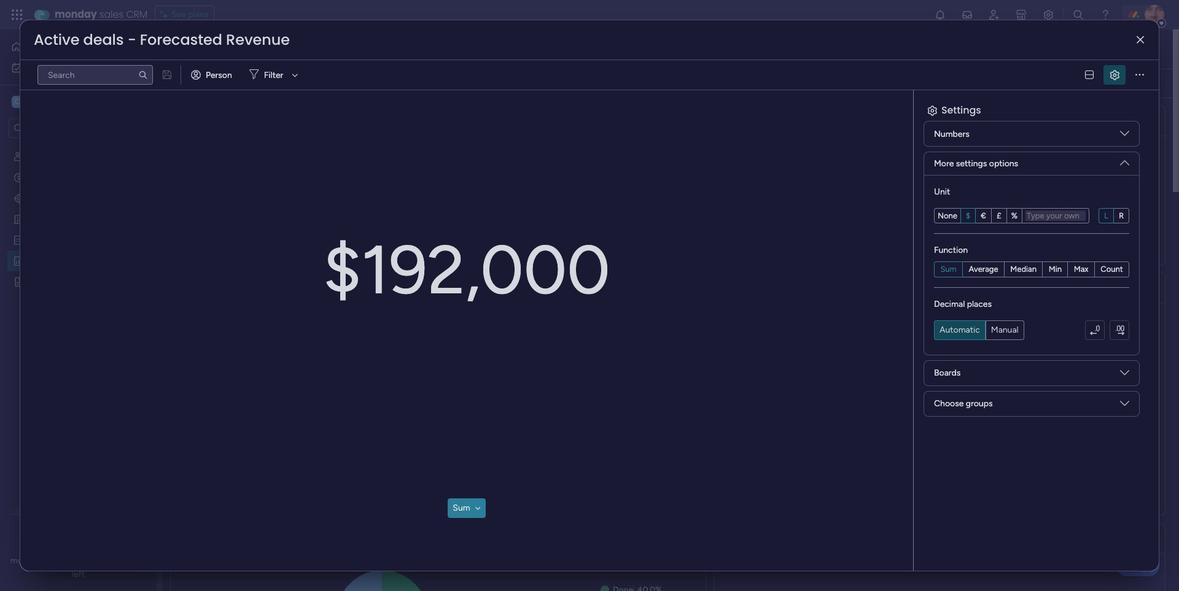 Task type: locate. For each thing, give the bounding box(es) containing it.
my work option
[[7, 58, 149, 77]]

revenue up the numbers
[[900, 113, 948, 128]]

7 days left
[[72, 556, 146, 580]]

Active deals - Forecasted Revenue field
[[31, 29, 293, 50]]

0 horizontal spatial monday
[[10, 556, 41, 566]]

sum inside button
[[453, 503, 470, 513]]

add
[[200, 78, 215, 88]]

group
[[934, 320, 1024, 340]]

sum left angle down image
[[453, 503, 470, 513]]

none search field search
[[37, 65, 153, 85]]

more
[[934, 158, 954, 169]]

filter board by anything image
[[616, 76, 631, 91]]

person button
[[186, 65, 239, 85]]

0 vertical spatial monday
[[55, 7, 97, 21]]

sum button
[[448, 499, 486, 518]]

groups
[[966, 399, 993, 409]]

sales dashboard banner
[[163, 29, 1173, 98]]

crm up '-'
[[126, 7, 147, 21]]

1 horizontal spatial sum
[[940, 265, 957, 274]]

sales for monday sales crm
[[99, 7, 124, 21]]

dapulse dropdown down arrow image
[[1120, 129, 1129, 143], [1120, 368, 1129, 382]]

0 horizontal spatial crm
[[65, 556, 84, 566]]

help button
[[1117, 556, 1159, 577]]

dapulse dropdown down arrow image for boards
[[1120, 368, 1129, 382]]

Actual Revenue field
[[857, 113, 951, 129]]

1 vertical spatial revenue
[[900, 113, 948, 128]]

sales for monday sales crm pro trial
[[44, 556, 63, 566]]

revenue inside field
[[900, 113, 948, 128]]

filter button
[[244, 65, 302, 85]]

public board image
[[13, 276, 25, 287]]

choose
[[934, 399, 964, 409]]

add widget
[[200, 78, 244, 88]]

option
[[0, 145, 157, 148]]

automatic button
[[934, 320, 986, 340]]

2 dapulse dropdown down arrow image from the top
[[1120, 399, 1129, 413]]

1 vertical spatial monday
[[10, 556, 41, 566]]

automatic
[[940, 325, 980, 335]]

my work link
[[7, 58, 149, 77]]

1 horizontal spatial monday
[[55, 7, 97, 21]]

help image
[[1099, 9, 1112, 21]]

1 horizontal spatial crm
[[126, 7, 147, 21]]

$192,000
[[323, 230, 610, 311]]

sales
[[99, 7, 124, 21], [44, 556, 63, 566]]

1 dapulse dropdown down arrow image from the top
[[1120, 129, 1129, 143]]

0 vertical spatial crm
[[126, 7, 147, 21]]

list box
[[0, 143, 157, 458]]

settings
[[956, 158, 987, 169]]

v2 split view image
[[1085, 70, 1094, 80]]

sales up deals
[[99, 7, 124, 21]]

more settings options
[[934, 158, 1018, 169]]

1 vertical spatial dapulse dropdown down arrow image
[[1120, 399, 1129, 413]]

monday for monday sales crm
[[55, 7, 97, 21]]

1 vertical spatial dapulse dropdown down arrow image
[[1120, 368, 1129, 382]]

1 dapulse dropdown down arrow image from the top
[[1120, 154, 1129, 167]]

dashboard
[[241, 35, 349, 63]]

widget
[[218, 78, 244, 88]]

1 vertical spatial sales
[[44, 556, 63, 566]]

0 vertical spatial sales
[[99, 7, 124, 21]]

trial
[[101, 556, 115, 566]]

0 vertical spatial dapulse dropdown down arrow image
[[1120, 154, 1129, 167]]

$0
[[975, 158, 1029, 211]]

0 vertical spatial sum
[[940, 265, 957, 274]]

c
[[15, 96, 21, 107]]

1 horizontal spatial sales
[[99, 7, 124, 21]]

0 horizontal spatial sales
[[44, 556, 63, 566]]

0 vertical spatial dapulse dropdown down arrow image
[[1120, 129, 1129, 143]]

select product image
[[11, 9, 23, 21]]

revenue
[[226, 29, 290, 50], [900, 113, 948, 128]]

7
[[121, 556, 126, 566]]

1 vertical spatial crm
[[65, 556, 84, 566]]

arrow down image
[[288, 68, 302, 82]]

crm up left
[[65, 556, 84, 566]]

notifications image
[[934, 9, 946, 21]]

None search field
[[37, 65, 153, 85], [366, 74, 482, 93], [366, 74, 482, 93]]

work
[[42, 62, 61, 72]]

1 vertical spatial sum
[[453, 503, 470, 513]]

Type your own field
[[1026, 211, 1086, 221]]

c button
[[9, 92, 120, 112]]

1 horizontal spatial revenue
[[900, 113, 948, 128]]

monday marketplace image
[[1015, 9, 1027, 21]]

connected
[[283, 78, 324, 88]]

manual button
[[986, 320, 1024, 340]]

crm
[[126, 7, 147, 21], [65, 556, 84, 566]]

$
[[966, 211, 970, 220]]

angle down image
[[475, 504, 481, 513]]

monday
[[55, 7, 97, 21], [10, 556, 41, 566]]

€
[[981, 211, 986, 220]]

sales
[[185, 35, 236, 63]]

sum down function
[[940, 265, 957, 274]]

see plans button
[[155, 6, 214, 24]]

sales left pro
[[44, 556, 63, 566]]

dapulse dropdown down arrow image
[[1120, 154, 1129, 167], [1120, 399, 1129, 413]]

2 dapulse dropdown down arrow image from the top
[[1120, 368, 1129, 382]]

sum
[[940, 265, 957, 274], [453, 503, 470, 513]]

-
[[128, 29, 136, 50]]

numbers
[[934, 129, 969, 139]]

revenue up filter popup button
[[226, 29, 290, 50]]

places
[[967, 299, 992, 309]]

0 horizontal spatial sum
[[453, 503, 470, 513]]

0 vertical spatial revenue
[[226, 29, 290, 50]]

group containing automatic
[[934, 320, 1024, 340]]

Filter dashboard by text search field
[[37, 65, 153, 85], [366, 74, 482, 93]]



Task type: vqa. For each thing, say whether or not it's contained in the screenshot.
leftmost component icon
no



Task type: describe. For each thing, give the bounding box(es) containing it.
my work
[[28, 62, 61, 72]]

dapulse dropdown down arrow image for numbers
[[1120, 129, 1129, 143]]

monday for monday sales crm pro trial
[[10, 556, 41, 566]]

dapulse dropdown down arrow image for choose groups
[[1120, 399, 1129, 413]]

none
[[938, 211, 957, 220]]

more dots image
[[1136, 70, 1144, 80]]

see
[[171, 9, 186, 20]]

function
[[934, 245, 968, 255]]

1 horizontal spatial filter dashboard by text search field
[[366, 74, 482, 93]]

dapulse x slim image
[[1137, 35, 1144, 45]]

settings
[[941, 103, 981, 117]]

active
[[34, 29, 79, 50]]

decimal places
[[934, 299, 992, 309]]

see plans
[[171, 9, 209, 20]]

average
[[969, 265, 998, 274]]

r
[[1119, 211, 1124, 220]]

£
[[997, 211, 1001, 220]]

help
[[1127, 560, 1149, 573]]

actual revenue
[[860, 113, 948, 128]]

1 connected board
[[277, 78, 349, 88]]

home
[[27, 41, 50, 52]]

1
[[277, 78, 280, 88]]

days
[[128, 556, 146, 566]]

monday sales crm
[[55, 7, 147, 21]]

invite members image
[[988, 9, 1000, 21]]

emails settings image
[[1042, 9, 1054, 21]]

home link
[[7, 37, 149, 56]]

median
[[1010, 265, 1037, 274]]

l
[[1104, 211, 1108, 220]]

actual
[[860, 113, 897, 128]]

count
[[1101, 265, 1123, 274]]

decimal
[[934, 299, 965, 309]]

choose groups
[[934, 399, 993, 409]]

crm for monday sales crm
[[126, 7, 147, 21]]

my
[[28, 62, 40, 72]]

add widget button
[[177, 74, 249, 93]]

%
[[1011, 211, 1018, 220]]

update feed image
[[961, 9, 973, 21]]

options
[[989, 158, 1018, 169]]

sales dashboard
[[185, 35, 349, 63]]

active deals - forecasted revenue
[[34, 29, 290, 50]]

plans
[[188, 9, 209, 20]]

board
[[326, 78, 349, 88]]

james peterson image
[[1145, 5, 1164, 25]]

Sales Dashboard field
[[182, 35, 352, 63]]

public dashboard image
[[13, 255, 25, 267]]

1 connected board button
[[254, 74, 354, 93]]

search image
[[138, 70, 148, 80]]

boards
[[934, 368, 961, 378]]

deals
[[83, 29, 124, 50]]

max
[[1074, 265, 1089, 274]]

search everything image
[[1072, 9, 1085, 21]]

monday sales crm pro trial
[[10, 556, 115, 566]]

unit
[[934, 187, 950, 197]]

dapulse dropdown down arrow image for more settings options
[[1120, 154, 1129, 167]]

0 horizontal spatial revenue
[[226, 29, 290, 50]]

manual
[[991, 325, 1019, 335]]

person
[[206, 70, 232, 80]]

filter
[[264, 70, 283, 80]]

settings image
[[1143, 77, 1156, 90]]

pro
[[86, 556, 98, 566]]

min
[[1049, 265, 1062, 274]]

crm for monday sales crm pro trial
[[65, 556, 84, 566]]

workspace image
[[12, 95, 24, 109]]

0 horizontal spatial filter dashboard by text search field
[[37, 65, 153, 85]]

left
[[72, 569, 85, 580]]

forecasted
[[140, 29, 222, 50]]

home option
[[7, 37, 149, 56]]



